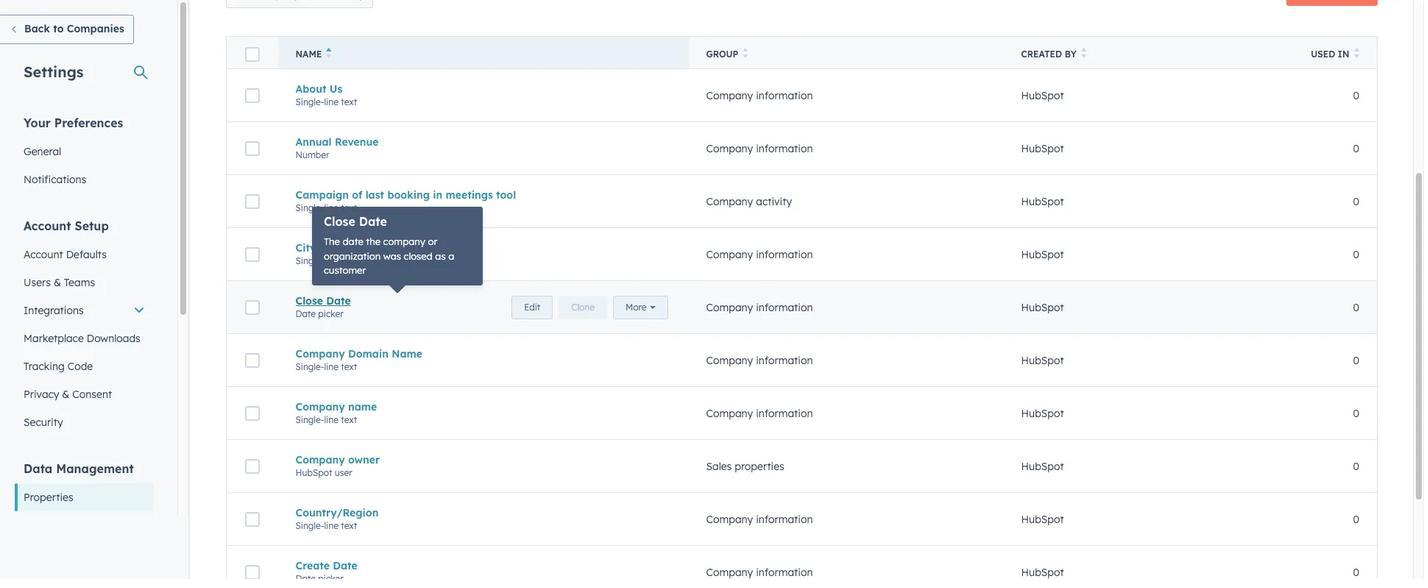 Task type: vqa. For each thing, say whether or not it's contained in the screenshot.


Task type: locate. For each thing, give the bounding box(es) containing it.
name button
[[278, 36, 689, 69]]

press to sort. element
[[743, 48, 749, 60], [1081, 48, 1087, 60], [1354, 48, 1360, 60]]

information for company domain name
[[756, 354, 813, 367]]

city
[[296, 241, 316, 254]]

single- inside company domain name single-line text
[[296, 361, 324, 372]]

clone button
[[559, 296, 607, 319]]

as
[[435, 250, 446, 262]]

tool
[[496, 188, 516, 201]]

2 press to sort. element from the left
[[1081, 48, 1087, 60]]

sales properties
[[706, 460, 785, 473]]

close up the at the left of the page
[[324, 214, 355, 229]]

press to sort. image
[[1081, 48, 1087, 58], [1354, 48, 1360, 58]]

company domain name button
[[296, 347, 671, 360]]

press to sort. element right group
[[743, 48, 749, 60]]

6 text from the top
[[341, 520, 357, 531]]

7 company information from the top
[[706, 513, 813, 526]]

company name single-line text
[[296, 400, 377, 425]]

was
[[383, 250, 401, 262]]

line down country/region
[[324, 520, 339, 531]]

back to companies link
[[0, 15, 134, 44]]

number
[[296, 149, 329, 160]]

3 single- from the top
[[296, 255, 324, 266]]

group button
[[689, 36, 1004, 69]]

1 information from the top
[[756, 89, 813, 102]]

2 single- from the top
[[296, 202, 324, 213]]

company domain name single-line text
[[296, 347, 423, 372]]

hubspot for about us
[[1022, 89, 1064, 102]]

security link
[[15, 409, 154, 437]]

customer
[[324, 264, 366, 276]]

6 line from the top
[[324, 520, 339, 531]]

single- down city
[[296, 255, 324, 266]]

the
[[366, 236, 381, 247]]

security
[[24, 416, 63, 429]]

4 0 from the top
[[1354, 248, 1360, 261]]

text down 'of'
[[341, 202, 357, 213]]

press to sort. image inside created by button
[[1081, 48, 1087, 58]]

text down name
[[341, 414, 357, 425]]

4 single- from the top
[[296, 361, 324, 372]]

user
[[335, 467, 352, 478]]

company information for create date
[[706, 566, 813, 579]]

booking
[[388, 188, 430, 201]]

close
[[324, 214, 355, 229], [296, 294, 323, 307]]

3 text from the top
[[341, 255, 357, 266]]

1 company information from the top
[[706, 89, 813, 102]]

ascending sort. press to sort descending. image
[[326, 48, 332, 58]]

press to sort. element right by
[[1081, 48, 1087, 60]]

0
[[1354, 89, 1360, 102], [1354, 142, 1360, 155], [1354, 195, 1360, 208], [1354, 248, 1360, 261], [1354, 301, 1360, 314], [1354, 354, 1360, 367], [1354, 407, 1360, 420], [1354, 460, 1360, 473], [1354, 513, 1360, 526], [1354, 566, 1360, 579]]

1 press to sort. element from the left
[[743, 48, 749, 60]]

text inside company name single-line text
[[341, 414, 357, 425]]

press to sort. element inside the group button
[[743, 48, 749, 60]]

1 account from the top
[[24, 219, 71, 233]]

6 0 from the top
[[1354, 354, 1360, 367]]

single- inside about us single-line text
[[296, 96, 324, 107]]

company information
[[706, 89, 813, 102], [706, 142, 813, 155], [706, 248, 813, 261], [706, 301, 813, 314], [706, 354, 813, 367], [706, 407, 813, 420], [706, 513, 813, 526], [706, 566, 813, 579]]

6 company information from the top
[[706, 407, 813, 420]]

2 line from the top
[[324, 202, 339, 213]]

1 single- from the top
[[296, 96, 324, 107]]

1 horizontal spatial &
[[62, 388, 69, 401]]

8 company information from the top
[[706, 566, 813, 579]]

information for about us
[[756, 89, 813, 102]]

the
[[324, 236, 340, 247]]

0 vertical spatial close
[[324, 214, 355, 229]]

single- down about
[[296, 96, 324, 107]]

of
[[352, 188, 363, 201]]

1 vertical spatial account
[[24, 248, 63, 261]]

press to sort. image inside used in button
[[1354, 48, 1360, 58]]

close inside close date date picker
[[296, 294, 323, 307]]

line down the at the left of the page
[[324, 255, 339, 266]]

domain
[[348, 347, 389, 360]]

to
[[53, 22, 64, 35]]

account defaults link
[[15, 241, 154, 269]]

0 horizontal spatial &
[[54, 276, 61, 289]]

6 single- from the top
[[296, 520, 324, 531]]

0 vertical spatial account
[[24, 219, 71, 233]]

account up the account defaults
[[24, 219, 71, 233]]

line up company owner hubspot user at the bottom left of page
[[324, 414, 339, 425]]

1 vertical spatial name
[[392, 347, 423, 360]]

information
[[756, 89, 813, 102], [756, 142, 813, 155], [756, 248, 813, 261], [756, 301, 813, 314], [756, 354, 813, 367], [756, 407, 813, 420], [756, 513, 813, 526], [756, 566, 813, 579]]

1 horizontal spatial press to sort. image
[[1354, 48, 1360, 58]]

single- up company name single-line text
[[296, 361, 324, 372]]

notifications
[[24, 173, 86, 186]]

create date button
[[296, 559, 671, 572]]

5 0 from the top
[[1354, 301, 1360, 314]]

data management element
[[15, 461, 154, 579]]

3 information from the top
[[756, 248, 813, 261]]

5 single- from the top
[[296, 414, 324, 425]]

Search search field
[[226, 0, 373, 8]]

text inside city single-line text
[[341, 255, 357, 266]]

account setup
[[24, 219, 109, 233]]

line up company name single-line text
[[324, 361, 339, 372]]

2 horizontal spatial press to sort. element
[[1354, 48, 1360, 60]]

3 0 from the top
[[1354, 195, 1360, 208]]

0 for company name
[[1354, 407, 1360, 420]]

0 for company owner
[[1354, 460, 1360, 473]]

city single-line text
[[296, 241, 357, 266]]

& right users
[[54, 276, 61, 289]]

1 vertical spatial close
[[296, 294, 323, 307]]

line down us
[[324, 96, 339, 107]]

used
[[1312, 49, 1336, 60]]

company information for about us
[[706, 89, 813, 102]]

press to sort. element inside created by button
[[1081, 48, 1087, 60]]

&
[[54, 276, 61, 289], [62, 388, 69, 401]]

text
[[341, 96, 357, 107], [341, 202, 357, 213], [341, 255, 357, 266], [341, 361, 357, 372], [341, 414, 357, 425], [341, 520, 357, 531]]

hubspot for campaign of last booking in meetings tool
[[1022, 195, 1064, 208]]

0 for country/region
[[1354, 513, 1360, 526]]

2 account from the top
[[24, 248, 63, 261]]

preferences
[[54, 116, 123, 130]]

2 press to sort. image from the left
[[1354, 48, 1360, 58]]

1 horizontal spatial close
[[324, 214, 355, 229]]

7 0 from the top
[[1354, 407, 1360, 420]]

setup
[[75, 219, 109, 233]]

hubspot for city
[[1022, 248, 1064, 261]]

downloads
[[87, 332, 140, 345]]

more button
[[613, 296, 668, 319]]

close date the date the company or organization was closed as a customer
[[324, 214, 455, 276]]

4 line from the top
[[324, 361, 339, 372]]

users
[[24, 276, 51, 289]]

close date button
[[296, 294, 500, 307]]

hubspot for company name
[[1022, 407, 1064, 420]]

back
[[24, 22, 50, 35]]

in
[[1338, 49, 1350, 60]]

0 horizontal spatial close
[[296, 294, 323, 307]]

annual revenue number
[[296, 135, 379, 160]]

10 0 from the top
[[1354, 566, 1360, 579]]

close up picker
[[296, 294, 323, 307]]

0 for campaign of last booking in meetings tool
[[1354, 195, 1360, 208]]

text inside company domain name single-line text
[[341, 361, 357, 372]]

create
[[296, 559, 330, 572]]

3 line from the top
[[324, 255, 339, 266]]

& right privacy
[[62, 388, 69, 401]]

date up picker
[[326, 294, 351, 307]]

in
[[433, 188, 443, 201]]

5 line from the top
[[324, 414, 339, 425]]

1 horizontal spatial press to sort. element
[[1081, 48, 1087, 60]]

0 horizontal spatial press to sort. element
[[743, 48, 749, 60]]

users & teams link
[[15, 269, 154, 297]]

line down campaign
[[324, 202, 339, 213]]

8 information from the top
[[756, 566, 813, 579]]

close inside close date the date the company or organization was closed as a customer
[[324, 214, 355, 229]]

text down domain on the bottom of the page
[[341, 361, 357, 372]]

press to sort. image right by
[[1081, 48, 1087, 58]]

close date date picker
[[296, 294, 351, 319]]

text down us
[[341, 96, 357, 107]]

company name button
[[296, 400, 671, 413]]

integrations
[[24, 304, 84, 317]]

name
[[296, 49, 322, 60], [392, 347, 423, 360]]

users & teams
[[24, 276, 95, 289]]

back to companies
[[24, 22, 124, 35]]

date up the on the left of page
[[359, 214, 387, 229]]

0 vertical spatial name
[[296, 49, 322, 60]]

text down country/region
[[341, 520, 357, 531]]

press to sort. image right in
[[1354, 48, 1360, 58]]

us
[[330, 82, 343, 95]]

company
[[706, 89, 753, 102], [706, 142, 753, 155], [706, 195, 753, 208], [706, 248, 753, 261], [706, 301, 753, 314], [296, 347, 345, 360], [706, 354, 753, 367], [296, 400, 345, 413], [706, 407, 753, 420], [296, 453, 345, 466], [706, 513, 753, 526], [706, 566, 753, 579]]

date inside close date the date the company or organization was closed as a customer
[[359, 214, 387, 229]]

press to sort. element inside used in button
[[1354, 48, 1360, 60]]

3 press to sort. element from the left
[[1354, 48, 1360, 60]]

1 text from the top
[[341, 96, 357, 107]]

single- inside "country/region single-line text"
[[296, 520, 324, 531]]

2 information from the top
[[756, 142, 813, 155]]

7 information from the top
[[756, 513, 813, 526]]

hubspot for company owner
[[1022, 460, 1064, 473]]

annual
[[296, 135, 332, 148]]

8 0 from the top
[[1354, 460, 1360, 473]]

single- up company owner hubspot user at the bottom left of page
[[296, 414, 324, 425]]

4 text from the top
[[341, 361, 357, 372]]

account up users
[[24, 248, 63, 261]]

date
[[359, 214, 387, 229], [326, 294, 351, 307], [296, 308, 316, 319], [333, 559, 358, 572]]

2 company information from the top
[[706, 142, 813, 155]]

6 information from the top
[[756, 407, 813, 420]]

date right create
[[333, 559, 358, 572]]

0 horizontal spatial press to sort. image
[[1081, 48, 1087, 58]]

name left ascending sort. press to sort descending. "element"
[[296, 49, 322, 60]]

2 0 from the top
[[1354, 142, 1360, 155]]

0 horizontal spatial name
[[296, 49, 322, 60]]

9 0 from the top
[[1354, 513, 1360, 526]]

1 horizontal spatial name
[[392, 347, 423, 360]]

3 company information from the top
[[706, 248, 813, 261]]

used in
[[1312, 49, 1350, 60]]

press to sort. element right in
[[1354, 48, 1360, 60]]

name inside company domain name single-line text
[[392, 347, 423, 360]]

line
[[324, 96, 339, 107], [324, 202, 339, 213], [324, 255, 339, 266], [324, 361, 339, 372], [324, 414, 339, 425], [324, 520, 339, 531]]

account
[[24, 219, 71, 233], [24, 248, 63, 261]]

marketplace
[[24, 332, 84, 345]]

tracking code
[[24, 360, 93, 373]]

single- inside city single-line text
[[296, 255, 324, 266]]

privacy & consent
[[24, 388, 112, 401]]

1 0 from the top
[[1354, 89, 1360, 102]]

press to sort. element for group
[[743, 48, 749, 60]]

name right domain on the bottom of the page
[[392, 347, 423, 360]]

hubspot
[[1022, 89, 1064, 102], [1022, 142, 1064, 155], [1022, 195, 1064, 208], [1022, 248, 1064, 261], [1022, 301, 1064, 314], [1022, 354, 1064, 367], [1022, 407, 1064, 420], [1022, 460, 1064, 473], [296, 467, 332, 478], [1022, 513, 1064, 526], [1022, 566, 1064, 579]]

information for create date
[[756, 566, 813, 579]]

clone
[[572, 301, 595, 313]]

information for country/region
[[756, 513, 813, 526]]

account setup element
[[15, 218, 154, 437]]

1 press to sort. image from the left
[[1081, 48, 1087, 58]]

ascending sort. press to sort descending. element
[[326, 48, 332, 60]]

5 company information from the top
[[706, 354, 813, 367]]

5 text from the top
[[341, 414, 357, 425]]

0 vertical spatial &
[[54, 276, 61, 289]]

press to sort. element for used in
[[1354, 48, 1360, 60]]

1 vertical spatial &
[[62, 388, 69, 401]]

company information for city
[[706, 248, 813, 261]]

5 information from the top
[[756, 354, 813, 367]]

text down date
[[341, 255, 357, 266]]

single- down campaign
[[296, 202, 324, 213]]

1 line from the top
[[324, 96, 339, 107]]

single- down country/region
[[296, 520, 324, 531]]

date for close date date picker
[[326, 294, 351, 307]]

line inside company domain name single-line text
[[324, 361, 339, 372]]

privacy & consent link
[[15, 381, 154, 409]]

2 text from the top
[[341, 202, 357, 213]]



Task type: describe. For each thing, give the bounding box(es) containing it.
create date
[[296, 559, 358, 572]]

press to sort. image
[[743, 48, 749, 58]]

about us single-line text
[[296, 82, 357, 107]]

text inside "country/region single-line text"
[[341, 520, 357, 531]]

date for create date
[[333, 559, 358, 572]]

about
[[296, 82, 327, 95]]

hubspot inside company owner hubspot user
[[296, 467, 332, 478]]

defaults
[[66, 248, 107, 261]]

0 for annual revenue
[[1354, 142, 1360, 155]]

0 for company domain name
[[1354, 354, 1360, 367]]

name inside "button"
[[296, 49, 322, 60]]

0 for about us
[[1354, 89, 1360, 102]]

code
[[68, 360, 93, 373]]

notifications link
[[15, 166, 154, 194]]

line inside campaign of last booking in meetings tool single-line text
[[324, 202, 339, 213]]

date
[[343, 236, 364, 247]]

annual revenue button
[[296, 135, 671, 148]]

tracking code link
[[15, 353, 154, 381]]

or
[[428, 236, 438, 247]]

line inside city single-line text
[[324, 255, 339, 266]]

your
[[24, 116, 51, 130]]

single- inside company name single-line text
[[296, 414, 324, 425]]

privacy
[[24, 388, 59, 401]]

created by
[[1022, 49, 1077, 60]]

used in button
[[1290, 36, 1378, 69]]

& for users
[[54, 276, 61, 289]]

city button
[[296, 241, 671, 254]]

companies
[[67, 22, 124, 35]]

teams
[[64, 276, 95, 289]]

company inside company domain name single-line text
[[296, 347, 345, 360]]

meetings
[[446, 188, 493, 201]]

date left picker
[[296, 308, 316, 319]]

country/region single-line text
[[296, 506, 379, 531]]

organization
[[324, 250, 381, 262]]

data management
[[24, 462, 134, 476]]

group
[[706, 49, 739, 60]]

company
[[383, 236, 425, 247]]

date for close date the date the company or organization was closed as a customer
[[359, 214, 387, 229]]

settings
[[24, 63, 84, 81]]

close for close date the date the company or organization was closed as a customer
[[324, 214, 355, 229]]

company inside company name single-line text
[[296, 400, 345, 413]]

press to sort. image for used in
[[1354, 48, 1360, 58]]

hubspot for create date
[[1022, 566, 1064, 579]]

last
[[366, 188, 384, 201]]

activity
[[756, 195, 792, 208]]

created by button
[[1004, 36, 1290, 69]]

integrations button
[[15, 297, 154, 325]]

single- inside campaign of last booking in meetings tool single-line text
[[296, 202, 324, 213]]

campaign of last booking in meetings tool button
[[296, 188, 671, 201]]

4 company information from the top
[[706, 301, 813, 314]]

account for account setup
[[24, 219, 71, 233]]

general link
[[15, 138, 154, 166]]

4 information from the top
[[756, 301, 813, 314]]

hubspot for company domain name
[[1022, 354, 1064, 367]]

marketplace downloads
[[24, 332, 140, 345]]

by
[[1065, 49, 1077, 60]]

& for privacy
[[62, 388, 69, 401]]

about us button
[[296, 82, 671, 95]]

hubspot for country/region
[[1022, 513, 1064, 526]]

a
[[449, 250, 455, 262]]

line inside "country/region single-line text"
[[324, 520, 339, 531]]

management
[[56, 462, 134, 476]]

0 for create date
[[1354, 566, 1360, 579]]

company inside company owner hubspot user
[[296, 453, 345, 466]]

properties link
[[15, 484, 154, 512]]

campaign
[[296, 188, 349, 201]]

0 for city
[[1354, 248, 1360, 261]]

tracking
[[24, 360, 65, 373]]

information for company name
[[756, 407, 813, 420]]

owner
[[348, 453, 380, 466]]

name
[[348, 400, 377, 413]]

company owner button
[[296, 453, 671, 466]]

line inside company name single-line text
[[324, 414, 339, 425]]

edit button
[[512, 296, 553, 319]]

country/region
[[296, 506, 379, 519]]

line inside about us single-line text
[[324, 96, 339, 107]]

created
[[1022, 49, 1063, 60]]

properties
[[735, 460, 785, 473]]

picker
[[318, 308, 344, 319]]

properties
[[24, 491, 73, 504]]

company activity
[[706, 195, 792, 208]]

press to sort. element for created by
[[1081, 48, 1087, 60]]

your preferences
[[24, 116, 123, 130]]

company owner hubspot user
[[296, 453, 380, 478]]

sales
[[706, 460, 732, 473]]

account for account defaults
[[24, 248, 63, 261]]

country/region button
[[296, 506, 671, 519]]

text inside campaign of last booking in meetings tool single-line text
[[341, 202, 357, 213]]

account defaults
[[24, 248, 107, 261]]

company information for company name
[[706, 407, 813, 420]]

close date tooltip
[[312, 207, 483, 285]]

information for annual revenue
[[756, 142, 813, 155]]

company information for company domain name
[[706, 354, 813, 367]]

more
[[626, 301, 647, 313]]

hubspot for annual revenue
[[1022, 142, 1064, 155]]

marketplace downloads link
[[15, 325, 154, 353]]

closed
[[404, 250, 433, 262]]

revenue
[[335, 135, 379, 148]]

close for close date date picker
[[296, 294, 323, 307]]

information for city
[[756, 248, 813, 261]]

press to sort. image for created by
[[1081, 48, 1087, 58]]

company information for annual revenue
[[706, 142, 813, 155]]

your preferences element
[[15, 115, 154, 194]]

company information for country/region
[[706, 513, 813, 526]]

text inside about us single-line text
[[341, 96, 357, 107]]



